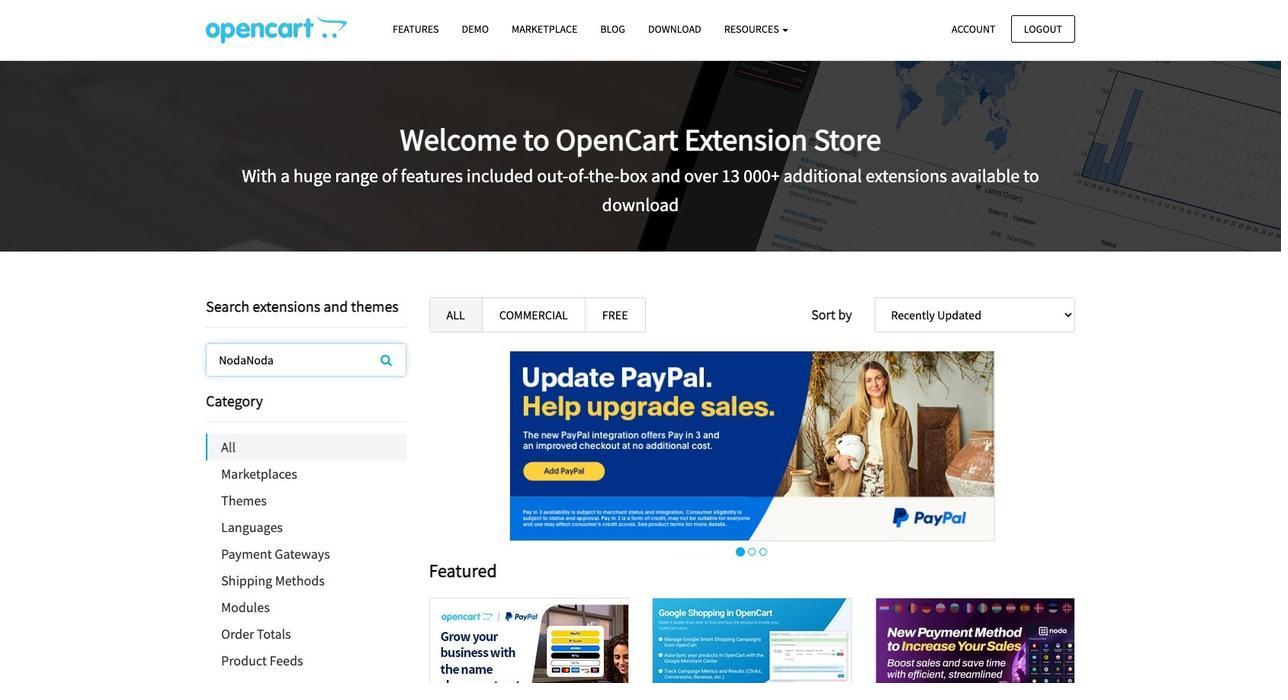 Task type: locate. For each thing, give the bounding box(es) containing it.
paypal payment gateway image
[[509, 351, 995, 542]]

None text field
[[207, 344, 405, 376]]

google shopping for opencart image
[[653, 599, 851, 683]]



Task type: describe. For each thing, give the bounding box(es) containing it.
search image
[[381, 354, 392, 366]]

opencart extensions image
[[206, 16, 347, 43]]

noda image
[[876, 599, 1074, 683]]

paypal checkout integration image
[[430, 599, 628, 683]]



Task type: vqa. For each thing, say whether or not it's contained in the screenshot.
fw Icon
no



